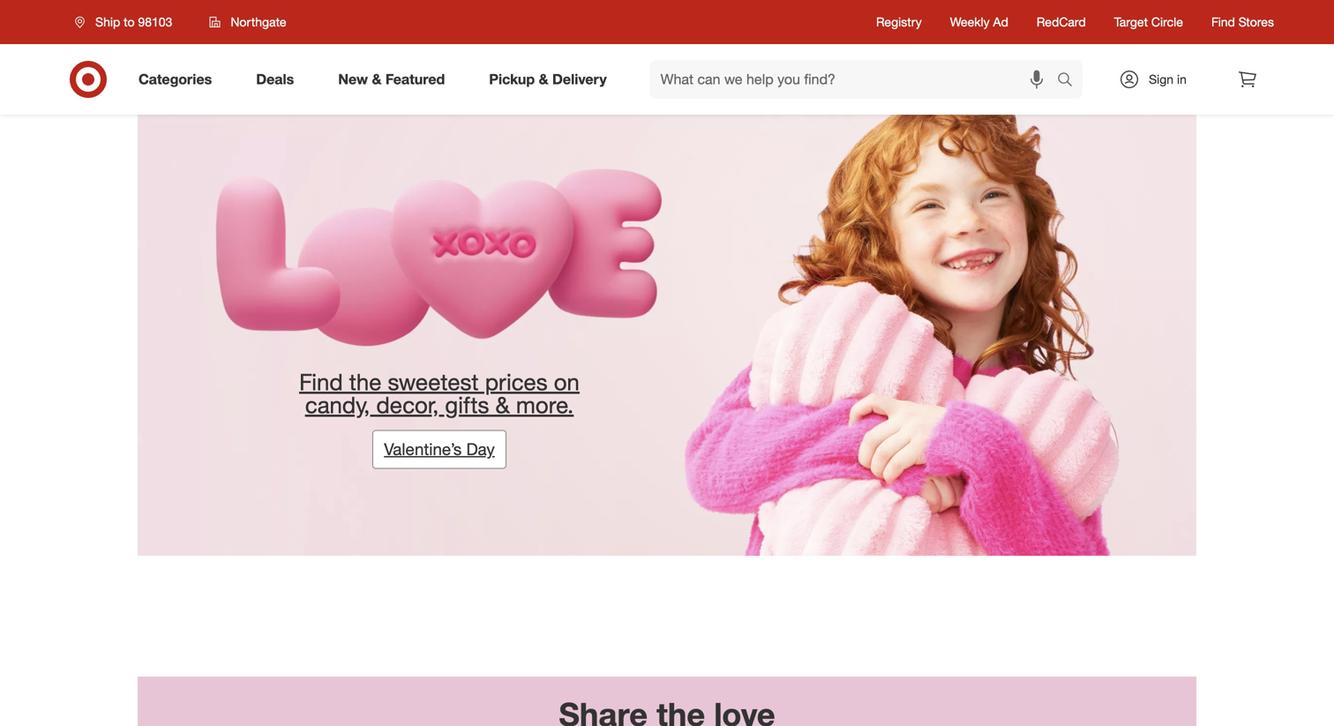 Task type: describe. For each thing, give the bounding box(es) containing it.
weekly ad
[[950, 14, 1009, 30]]

registry
[[876, 14, 922, 30]]

to
[[124, 14, 135, 30]]

98103
[[138, 14, 172, 30]]

ad
[[993, 14, 1009, 30]]

pickup
[[489, 71, 535, 88]]

valentine's day
[[384, 439, 495, 459]]

registry link
[[876, 13, 922, 31]]

decor,
[[376, 391, 439, 419]]

candy,
[[305, 391, 370, 419]]

valentine's
[[384, 439, 462, 459]]

prices
[[485, 368, 548, 396]]

day
[[466, 439, 495, 459]]

find for find stores
[[1212, 14, 1235, 30]]

stores
[[1239, 14, 1274, 30]]

more.
[[516, 391, 574, 419]]

gifts
[[445, 391, 489, 419]]

ship to 98103 button
[[64, 6, 191, 38]]

& for new
[[372, 71, 382, 88]]

categories
[[139, 71, 212, 88]]

sign in
[[1149, 71, 1187, 87]]

find the sweetest prices on candy, decor, gifts & more.
[[299, 368, 580, 419]]

northgate
[[231, 14, 286, 30]]

find stores
[[1212, 14, 1274, 30]]

find stores link
[[1212, 13, 1274, 31]]

delivery
[[552, 71, 607, 88]]

pickup & delivery link
[[474, 60, 629, 99]]

target circle
[[1114, 14, 1183, 30]]

search button
[[1049, 60, 1092, 102]]



Task type: locate. For each thing, give the bounding box(es) containing it.
target
[[1114, 14, 1148, 30]]

deals
[[256, 71, 294, 88]]

find left stores
[[1212, 14, 1235, 30]]

circle
[[1151, 14, 1183, 30]]

weekly ad link
[[950, 13, 1009, 31]]

categories link
[[124, 60, 234, 99]]

valentine's day link
[[373, 430, 506, 469]]

featured
[[386, 71, 445, 88]]

find inside find the sweetest prices on candy, decor, gifts & more.
[[299, 368, 343, 396]]

redcard link
[[1037, 13, 1086, 31]]

sign
[[1149, 71, 1174, 87]]

2 horizontal spatial &
[[539, 71, 549, 88]]

1 horizontal spatial find
[[1212, 14, 1235, 30]]

& for pickup
[[539, 71, 549, 88]]

pickup & delivery
[[489, 71, 607, 88]]

search
[[1049, 72, 1092, 90]]

find for find the sweetest prices on candy, decor, gifts & more.
[[299, 368, 343, 396]]

& right gifts
[[496, 391, 510, 419]]

the
[[349, 368, 382, 396]]

What can we help you find? suggestions appear below search field
[[650, 60, 1062, 99]]

1 vertical spatial find
[[299, 368, 343, 396]]

northgate button
[[198, 6, 298, 38]]

& right new at the top left of page
[[372, 71, 382, 88]]

0 horizontal spatial find
[[299, 368, 343, 396]]

new & featured
[[338, 71, 445, 88]]

in
[[1177, 71, 1187, 87]]

on
[[554, 368, 580, 396]]

1 horizontal spatial &
[[496, 391, 510, 419]]

ship to 98103
[[95, 14, 172, 30]]

find left the "the"
[[299, 368, 343, 396]]

& inside find the sweetest prices on candy, decor, gifts & more.
[[496, 391, 510, 419]]

new
[[338, 71, 368, 88]]

deals link
[[241, 60, 316, 99]]

sign in link
[[1104, 60, 1214, 99]]

weekly
[[950, 14, 990, 30]]

find
[[1212, 14, 1235, 30], [299, 368, 343, 396]]

sweetest
[[388, 368, 479, 396]]

redcard
[[1037, 14, 1086, 30]]

& right pickup
[[539, 71, 549, 88]]

target circle link
[[1114, 13, 1183, 31]]

0 horizontal spatial &
[[372, 71, 382, 88]]

0 vertical spatial find
[[1212, 14, 1235, 30]]

new & featured link
[[323, 60, 467, 99]]

&
[[372, 71, 382, 88], [539, 71, 549, 88], [496, 391, 510, 419]]

ship
[[95, 14, 120, 30]]



Task type: vqa. For each thing, say whether or not it's contained in the screenshot.
"online"
no



